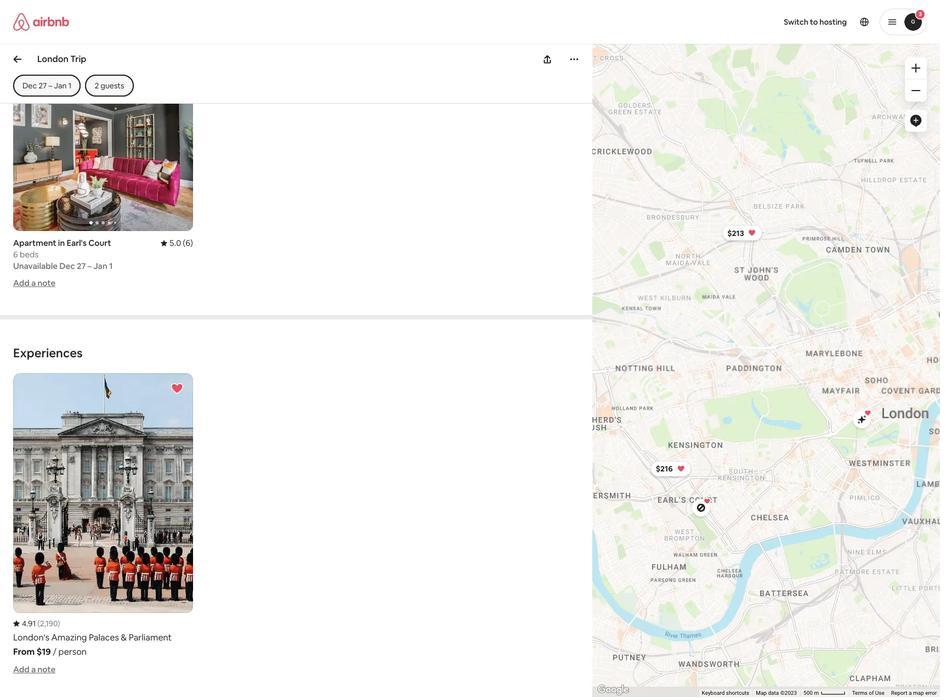 Task type: describe. For each thing, give the bounding box(es) containing it.
add a note for first add a note button from the top
[[13, 278, 56, 288]]

zoom in image
[[912, 64, 921, 72]]

a for first add a note button from the top
[[31, 278, 36, 288]]

keyboard shortcuts
[[702, 690, 750, 696]]

map
[[914, 690, 925, 696]]

court
[[88, 238, 111, 248]]

dates
[[87, 35, 110, 47]]

terms
[[853, 690, 868, 696]]

london
[[37, 53, 69, 65]]

dec inside dropdown button
[[23, 81, 37, 91]]

isn't available
[[74, 17, 150, 32]]

data
[[769, 690, 779, 696]]

add a note for first add a note button from the bottom
[[13, 664, 56, 675]]

your
[[67, 35, 85, 47]]

5.0
[[169, 238, 181, 248]]

shortcuts
[[727, 690, 750, 696]]

6
[[13, 249, 18, 260]]

©2023
[[781, 690, 797, 696]]

27 inside apartment in earl's court 6 beds unavailable dec 27 – jan 1
[[77, 261, 86, 271]]

1 inside apartment in earl's court 6 beds unavailable dec 27 – jan 1
[[109, 261, 113, 271]]

$19
[[37, 646, 51, 658]]

switch to hosting link
[[778, 10, 854, 33]]

jan inside dropdown button
[[54, 81, 67, 91]]

keyboard
[[702, 690, 725, 696]]

homes
[[175, 35, 203, 47]]

apartment
[[13, 238, 56, 248]]

500 m
[[804, 690, 821, 696]]

2 add a note button from the top
[[13, 664, 56, 675]]

from $19 / person
[[13, 646, 87, 658]]

zoom out image
[[912, 86, 921, 95]]

keyboard shortcuts button
[[702, 689, 750, 697]]

person
[[59, 646, 87, 658]]

google map
including 3 saved stays. region
[[471, 0, 941, 697]]

500 m button
[[801, 689, 849, 697]]

$213 button
[[723, 225, 763, 241]]

rating 4.91 out of 5; 2,190 reviews image
[[13, 619, 60, 629]]

1 inside dec 27 – jan 1 dropdown button
[[68, 81, 72, 91]]

$213
[[728, 228, 745, 238]]

more
[[152, 35, 173, 47]]

2
[[95, 81, 99, 91]]

adding
[[122, 35, 150, 47]]

report a map error
[[892, 690, 938, 696]]

m
[[815, 690, 820, 696]]

to inside this home isn't available try adjusting your dates or adding more homes to your wishlist.
[[204, 35, 213, 47]]

– inside dropdown button
[[49, 81, 52, 91]]

3
[[920, 10, 923, 18]]

trip
[[70, 53, 86, 65]]

switch to hosting
[[785, 17, 848, 27]]

3 button
[[880, 9, 928, 35]]

earl's
[[67, 238, 87, 248]]

2,190
[[40, 619, 58, 629]]

)
[[58, 619, 60, 629]]

switch
[[785, 17, 809, 27]]

dec 27 – jan 1
[[23, 81, 72, 91]]

error
[[926, 690, 938, 696]]

terms of use link
[[853, 690, 885, 696]]

london trip
[[37, 53, 86, 65]]

apartment in earl's court 6 beds unavailable dec 27 – jan 1
[[13, 238, 113, 271]]

to inside profile element
[[811, 17, 819, 27]]

london's amazing palaces & parliament group
[[13, 373, 193, 658]]

unsave this experience image
[[171, 382, 184, 395]]

report
[[892, 690, 908, 696]]



Task type: vqa. For each thing, say whether or not it's contained in the screenshot.
4.9 related to Cleanliness
no



Task type: locate. For each thing, give the bounding box(es) containing it.
dec 27 – jan 1 button
[[13, 75, 81, 97]]

add a note button
[[13, 278, 56, 288], [13, 664, 56, 675]]

1 vertical spatial to
[[204, 35, 213, 47]]

a
[[31, 278, 36, 288], [31, 664, 36, 675], [909, 690, 912, 696]]

report a map error link
[[892, 690, 938, 696]]

a for first add a note button from the bottom
[[31, 664, 36, 675]]

(
[[38, 619, 40, 629]]

1 add from the top
[[13, 278, 30, 288]]

this home isn't available try adjusting your dates or adding more homes to your wishlist.
[[13, 17, 267, 47]]

1 horizontal spatial to
[[811, 17, 819, 27]]

1 add a note button from the top
[[13, 278, 56, 288]]

1 vertical spatial a
[[31, 664, 36, 675]]

from
[[13, 646, 35, 658]]

1 horizontal spatial 1
[[109, 261, 113, 271]]

0 horizontal spatial dec
[[23, 81, 37, 91]]

beds
[[20, 249, 39, 260]]

2 add a note from the top
[[13, 664, 56, 675]]

in
[[58, 238, 65, 248]]

27 inside dropdown button
[[39, 81, 47, 91]]

1 vertical spatial note
[[38, 664, 56, 675]]

to right switch
[[811, 17, 819, 27]]

27 down london on the left of the page
[[39, 81, 47, 91]]

1 vertical spatial jan
[[94, 261, 107, 271]]

add
[[13, 278, 30, 288], [13, 664, 30, 675]]

dec down in
[[59, 261, 75, 271]]

add a place to the map image
[[910, 114, 923, 127]]

add a note
[[13, 278, 56, 288], [13, 664, 56, 675]]

–
[[49, 81, 52, 91], [88, 261, 92, 271]]

0 horizontal spatial –
[[49, 81, 52, 91]]

note down $19
[[38, 664, 56, 675]]

try
[[13, 35, 26, 47]]

1 add a note from the top
[[13, 278, 56, 288]]

2 vertical spatial a
[[909, 690, 912, 696]]

1 vertical spatial dec
[[59, 261, 75, 271]]

map
[[756, 690, 767, 696]]

/
[[53, 646, 57, 658]]

add for first add a note button from the top
[[13, 278, 30, 288]]

1 horizontal spatial 27
[[77, 261, 86, 271]]

use
[[876, 690, 885, 696]]

terms of use
[[853, 690, 885, 696]]

0 vertical spatial jan
[[54, 81, 67, 91]]

add a note button down $19
[[13, 664, 56, 675]]

dec down the try
[[23, 81, 37, 91]]

1 horizontal spatial jan
[[94, 261, 107, 271]]

2 note from the top
[[38, 664, 56, 675]]

– down court
[[88, 261, 92, 271]]

add a note button down unavailable
[[13, 278, 56, 288]]

1 vertical spatial add a note
[[13, 664, 56, 675]]

0 vertical spatial note
[[38, 278, 56, 288]]

0 horizontal spatial jan
[[54, 81, 67, 91]]

map data ©2023
[[756, 690, 797, 696]]

1 vertical spatial add
[[13, 664, 30, 675]]

2 guests
[[95, 81, 124, 91]]

1 vertical spatial 1
[[109, 261, 113, 271]]

add a note down unavailable
[[13, 278, 56, 288]]

jan
[[54, 81, 67, 91], [94, 261, 107, 271]]

jan down london trip on the top of page
[[54, 81, 67, 91]]

1 vertical spatial 27
[[77, 261, 86, 271]]

0 horizontal spatial to
[[204, 35, 213, 47]]

of
[[869, 690, 875, 696]]

0 vertical spatial to
[[811, 17, 819, 27]]

1 horizontal spatial –
[[88, 261, 92, 271]]

1
[[68, 81, 72, 91], [109, 261, 113, 271]]

add down unavailable
[[13, 278, 30, 288]]

1 left 2 at the top of page
[[68, 81, 72, 91]]

a down unavailable
[[31, 278, 36, 288]]

note for first add a note button from the top
[[38, 278, 56, 288]]

a left 'map'
[[909, 690, 912, 696]]

note for first add a note button from the bottom
[[38, 664, 56, 675]]

– inside apartment in earl's court 6 beds unavailable dec 27 – jan 1
[[88, 261, 92, 271]]

4.91 ( 2,190 )
[[22, 619, 60, 629]]

group
[[13, 60, 193, 231]]

hosting
[[820, 17, 848, 27]]

1 vertical spatial add a note button
[[13, 664, 56, 675]]

note
[[38, 278, 56, 288], [38, 664, 56, 675]]

0 vertical spatial a
[[31, 278, 36, 288]]

2 guests button
[[85, 75, 134, 97]]

adjusting
[[28, 35, 65, 47]]

500
[[804, 690, 813, 696]]

0 vertical spatial 1
[[68, 81, 72, 91]]

dec
[[23, 81, 37, 91], [59, 261, 75, 271]]

27 down earl's
[[77, 261, 86, 271]]

home
[[39, 17, 72, 32]]

to right homes on the top left of page
[[204, 35, 213, 47]]

$216
[[656, 464, 673, 474]]

your wishlist.
[[215, 35, 267, 47]]

0 vertical spatial add a note
[[13, 278, 56, 288]]

a for report a map error link
[[909, 690, 912, 696]]

add down from
[[13, 664, 30, 675]]

– down london on the left of the page
[[49, 81, 52, 91]]

experiences
[[13, 345, 83, 361]]

2 add from the top
[[13, 664, 30, 675]]

guests
[[101, 81, 124, 91]]

profile element
[[484, 0, 928, 44]]

jan inside apartment in earl's court 6 beds unavailable dec 27 – jan 1
[[94, 261, 107, 271]]

5.0 out of 5 average rating,  6 reviews image
[[161, 238, 193, 248]]

google image
[[595, 683, 632, 697]]

note down unavailable
[[38, 278, 56, 288]]

or
[[112, 35, 120, 47]]

add a note down $19
[[13, 664, 56, 675]]

a down from
[[31, 664, 36, 675]]

0 vertical spatial 27
[[39, 81, 47, 91]]

(6)
[[183, 238, 193, 248]]

0 vertical spatial –
[[49, 81, 52, 91]]

to
[[811, 17, 819, 27], [204, 35, 213, 47]]

this
[[13, 17, 36, 32]]

jan down court
[[94, 261, 107, 271]]

1 vertical spatial –
[[88, 261, 92, 271]]

1 horizontal spatial dec
[[59, 261, 75, 271]]

1 down court
[[109, 261, 113, 271]]

0 horizontal spatial 27
[[39, 81, 47, 91]]

0 vertical spatial add
[[13, 278, 30, 288]]

0 vertical spatial add a note button
[[13, 278, 56, 288]]

dec inside apartment in earl's court 6 beds unavailable dec 27 – jan 1
[[59, 261, 75, 271]]

1 note from the top
[[38, 278, 56, 288]]

5.0 (6)
[[169, 238, 193, 248]]

unavailable
[[13, 261, 58, 271]]

0 vertical spatial dec
[[23, 81, 37, 91]]

$216 button
[[651, 461, 691, 477]]

27
[[39, 81, 47, 91], [77, 261, 86, 271]]

add for first add a note button from the bottom
[[13, 664, 30, 675]]

0 horizontal spatial 1
[[68, 81, 72, 91]]

4.91
[[22, 619, 36, 629]]



